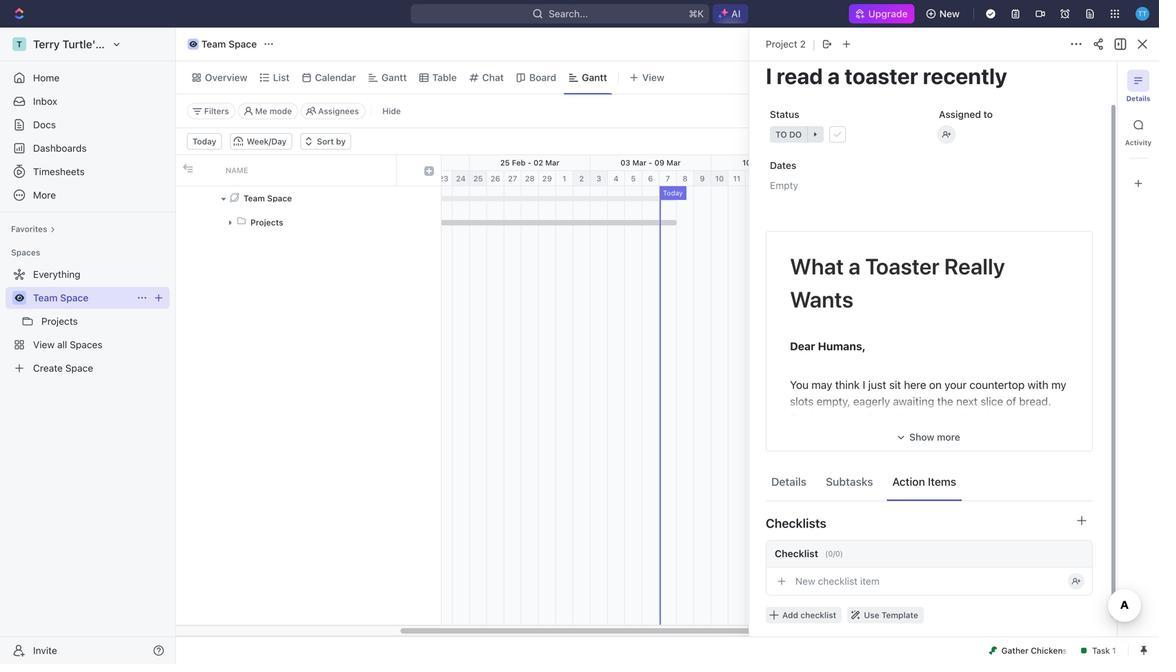 Task type: vqa. For each thing, say whether or not it's contained in the screenshot.
Name row
yes



Task type: describe. For each thing, give the bounding box(es) containing it.
30 element
[[1056, 171, 1074, 186]]

space up 'overview'
[[229, 38, 257, 50]]

–
[[888, 428, 895, 441]]

10 element
[[711, 171, 729, 186]]

everything link
[[6, 264, 167, 286]]

dear
[[790, 340, 815, 353]]

me mode
[[255, 106, 292, 116]]

home link
[[6, 67, 170, 89]]

space down everything link
[[60, 292, 89, 304]]

to inside 'the truth right out: there's more to me than meets the eye – or the bread.'
[[1026, 412, 1036, 425]]

view for view
[[642, 72, 664, 83]]

search
[[901, 72, 933, 83]]

details button
[[766, 469, 812, 495]]

19 element
[[867, 171, 884, 186]]

4 mar from the left
[[753, 158, 767, 167]]

with
[[1028, 378, 1049, 392]]

eye image inside sidebar navigation
[[15, 294, 24, 302]]

sort by
[[317, 137, 346, 146]]

13 element
[[763, 171, 780, 186]]

03
[[621, 158, 630, 167]]

the down eagerly
[[866, 412, 882, 425]]

team inside tree
[[33, 292, 58, 304]]

1 horizontal spatial 1
[[1112, 39, 1116, 49]]

25 element containing 25
[[470, 171, 487, 186]]

12
[[750, 174, 758, 183]]

 image for fourth column header from the left
[[424, 166, 434, 176]]

status
[[770, 109, 799, 120]]

t
[[17, 39, 22, 49]]

- for 16
[[770, 158, 773, 167]]

upgrade link
[[849, 4, 915, 23]]

me inside 'the truth right out: there's more to me than meets the eye – or the bread.'
[[1039, 412, 1055, 425]]

upgrade
[[868, 8, 908, 19]]

25 feb - 02 mar element
[[470, 155, 591, 170]]

31 mar - 06 apr element
[[1074, 155, 1159, 170]]

filters
[[204, 106, 229, 116]]

0 horizontal spatial 24
[[413, 158, 423, 167]]

0 vertical spatial eye image
[[189, 41, 197, 48]]

29 element containing 29
[[539, 171, 556, 186]]

1 3 from the left
[[596, 174, 601, 183]]

4 column header from the left
[[417, 155, 441, 186]]

view for view all spaces
[[33, 339, 55, 351]]

0 vertical spatial team space
[[201, 38, 257, 50]]

than
[[790, 428, 812, 441]]

3 mar from the left
[[667, 158, 681, 167]]

0 vertical spatial team space link
[[184, 36, 260, 52]]

add
[[782, 611, 798, 620]]

space inside "cell"
[[267, 194, 292, 203]]

8
[[683, 174, 688, 183]]

09
[[655, 158, 665, 167]]

show
[[910, 432, 935, 443]]

team space - 23.53% row
[[176, 186, 441, 210]]

2 mar from the left
[[632, 158, 647, 167]]

the inside you may think i just sit here on your countertop with my slots empty, eagerly awaiting the next slice of bread. but let me
[[937, 395, 953, 408]]

28
[[525, 174, 535, 183]]

02
[[534, 158, 543, 167]]

tt
[[1138, 10, 1147, 17]]

just
[[868, 378, 886, 392]]

checklists
[[766, 516, 827, 531]]

i
[[863, 378, 866, 392]]

drumstick bite image
[[989, 647, 997, 655]]

25 feb - 02 mar
[[500, 158, 560, 167]]

customize button
[[984, 68, 1054, 87]]

assignees
[[318, 106, 359, 116]]

chat link
[[480, 68, 504, 87]]

10 for 10 mar - 16 mar
[[743, 158, 751, 167]]

home
[[33, 72, 60, 83]]

1 vertical spatial team space link
[[33, 287, 131, 309]]

to do button
[[766, 122, 924, 147]]

name row
[[176, 155, 441, 186]]

2 horizontal spatial 2
[[1114, 174, 1119, 183]]

empty
[[770, 180, 798, 191]]

21 element
[[901, 171, 918, 186]]

favorites
[[11, 224, 47, 234]]

team space inside sidebar navigation
[[33, 292, 89, 304]]

invite
[[33, 645, 57, 657]]

empty,
[[817, 395, 850, 408]]

me mode button
[[238, 103, 298, 119]]

24 element containing 24
[[453, 171, 470, 186]]

28 element containing 28
[[522, 171, 539, 186]]

ap
[[1150, 158, 1159, 167]]

hide inside hide dropdown button
[[956, 72, 977, 83]]

6
[[648, 174, 653, 183]]

board link
[[527, 68, 556, 87]]

my
[[1052, 378, 1066, 392]]

1 vertical spatial spaces
[[70, 339, 102, 351]]

empty button
[[766, 173, 924, 198]]

may
[[812, 378, 832, 392]]

mode
[[270, 106, 292, 116]]

the truth right out: there's more to me than meets the eye – or the bread.
[[790, 412, 1058, 441]]

more inside 'the truth right out: there's more to me than meets the eye – or the bread.'
[[998, 412, 1024, 425]]

checklist (0/0)
[[775, 548, 843, 560]]

all
[[57, 339, 67, 351]]

18 element
[[849, 171, 867, 186]]

meets
[[815, 428, 846, 441]]

there's
[[960, 412, 995, 425]]

terry turtle's wormspace, , element
[[12, 37, 26, 51]]

bread. inside 'the truth right out: there's more to me than meets the eye – or the bread.'
[[930, 428, 962, 441]]

favorites button
[[6, 221, 61, 237]]

chat
[[482, 72, 504, 83]]

you may think i just sit here on your countertop with my slots empty, eagerly awaiting the next slice of bread. but let me
[[790, 378, 1069, 425]]

row group containing team space
[[176, 186, 441, 625]]

12 element
[[746, 171, 763, 186]]

sort
[[317, 137, 334, 146]]

team space inside "cell"
[[244, 194, 292, 203]]

10 mar - 16 mar element
[[711, 155, 832, 170]]

do
[[789, 130, 802, 139]]

5 mar from the left
[[786, 158, 800, 167]]

by
[[336, 137, 346, 146]]

action items
[[892, 475, 956, 489]]

sit
[[889, 378, 901, 392]]

overview
[[205, 72, 247, 83]]

Edit task name text field
[[766, 63, 1093, 89]]

2 3 from the left
[[1131, 174, 1136, 183]]

- for 24
[[407, 158, 411, 167]]

use
[[864, 611, 879, 620]]

eagerly
[[853, 395, 890, 408]]

name column header
[[217, 155, 397, 186]]

2 25 element from the left
[[970, 171, 987, 186]]

calendar link
[[312, 68, 356, 87]]

1 column header from the left
[[176, 155, 197, 186]]

checklist for add
[[801, 611, 836, 620]]

14 element
[[780, 171, 798, 186]]

awaiting
[[893, 395, 934, 408]]

your
[[945, 378, 967, 392]]

new for new checklist item
[[796, 576, 815, 587]]

the left eye
[[849, 428, 865, 441]]

23 element containing 23
[[435, 171, 453, 186]]

gantt for 2nd gantt 'link' from left
[[582, 72, 607, 83]]

today inside button
[[193, 137, 216, 146]]

bread. inside you may think i just sit here on your countertop with my slots empty, eagerly awaiting the next slice of bread. but let me
[[1019, 395, 1051, 408]]

items
[[928, 475, 956, 489]]

dear humans,
[[790, 340, 866, 353]]

eye
[[868, 428, 886, 441]]

projects inside projects link
[[41, 316, 78, 327]]

2 23 element from the left
[[936, 171, 953, 186]]

checklist for new
[[818, 576, 858, 587]]

2 24 element from the left
[[953, 171, 970, 186]]

dates
[[770, 160, 796, 171]]

me
[[255, 106, 267, 116]]

26
[[491, 174, 500, 183]]

2 gantt link from the left
[[579, 68, 607, 87]]

terry
[[33, 38, 60, 51]]

tt button
[[1132, 3, 1154, 25]]



Task type: locate. For each thing, give the bounding box(es) containing it.
1 vertical spatial team space
[[244, 194, 292, 203]]

29 element
[[539, 171, 556, 186], [1039, 171, 1056, 186]]

automations
[[1045, 38, 1103, 50]]

10 for 10
[[715, 174, 724, 183]]

24
[[413, 158, 423, 167], [456, 174, 466, 183]]

2 gantt from the left
[[582, 72, 607, 83]]

1 vertical spatial to
[[776, 130, 787, 139]]

projects
[[250, 218, 283, 227], [41, 316, 78, 327]]

let
[[810, 412, 822, 425]]

18
[[381, 158, 389, 167]]

2 down 31 mar - 06 apr element
[[1114, 174, 1119, 183]]

1 horizontal spatial 24 element
[[953, 171, 970, 186]]

23 element
[[435, 171, 453, 186], [936, 171, 953, 186]]

new for new
[[940, 8, 960, 19]]

hide
[[956, 72, 977, 83], [382, 106, 401, 116]]

filters button
[[187, 103, 235, 119]]

tree grid
[[176, 155, 441, 625]]

0 horizontal spatial view
[[33, 339, 55, 351]]

1 23 element from the left
[[435, 171, 453, 186]]

14
[[784, 174, 793, 183]]

on
[[929, 378, 942, 392]]

1 27 element from the left
[[504, 171, 522, 186]]

1 vertical spatial 25
[[473, 174, 483, 183]]

more down out:
[[937, 432, 960, 443]]

feb for 18
[[391, 158, 405, 167]]

1 feb from the left
[[391, 158, 405, 167]]

projects link
[[41, 310, 167, 333]]

2 26 element from the left
[[987, 171, 1005, 186]]

0 horizontal spatial 24 element
[[453, 171, 470, 186]]

0 horizontal spatial me
[[825, 412, 841, 425]]

more inside button
[[937, 432, 960, 443]]

gantt up hide button
[[382, 72, 407, 83]]

10 right 9
[[715, 174, 724, 183]]

hide button
[[377, 103, 406, 119]]

0 horizontal spatial 26 element
[[487, 171, 504, 186]]

mar right 16
[[786, 158, 800, 167]]

 image for 1st column header from the left
[[183, 164, 193, 173]]

0 horizontal spatial 23 element
[[435, 171, 453, 186]]

2 vertical spatial team
[[33, 292, 58, 304]]

0 horizontal spatial to
[[776, 130, 787, 139]]

docs link
[[6, 114, 170, 136]]

1 right 29
[[563, 174, 566, 183]]

27 element left 28
[[504, 171, 522, 186]]

16 element
[[815, 171, 832, 186]]

to do
[[776, 130, 802, 139]]

to right assigned
[[984, 109, 993, 120]]

1 26 element from the left
[[487, 171, 504, 186]]

sort by button
[[300, 133, 351, 150]]

checklist right add
[[801, 611, 836, 620]]

1 horizontal spatial gantt
[[582, 72, 607, 83]]

5 - from the left
[[1132, 158, 1136, 167]]

1 vertical spatial 1
[[563, 174, 566, 183]]

1 25 element from the left
[[470, 171, 487, 186]]

me inside you may think i just sit here on your countertop with my slots empty, eagerly awaiting the next slice of bread. but let me
[[825, 412, 841, 425]]

Search tasks... text field
[[1013, 101, 1151, 121]]

really
[[944, 253, 1005, 279]]

projects down team space "cell"
[[250, 218, 283, 227]]

hide inside hide button
[[382, 106, 401, 116]]

gantt right board
[[582, 72, 607, 83]]

23 element down 18 feb - 24 feb element
[[435, 171, 453, 186]]

new down "checklist (0/0)"
[[796, 576, 815, 587]]

1 horizontal spatial eye image
[[189, 41, 197, 48]]

9
[[700, 174, 705, 183]]

1 vertical spatial more
[[937, 432, 960, 443]]

space
[[229, 38, 257, 50], [267, 194, 292, 203], [60, 292, 89, 304], [65, 363, 93, 374]]

column header
[[176, 155, 197, 186], [197, 155, 217, 186], [397, 155, 417, 186], [417, 155, 441, 186]]

task sidebar navigation tab list
[[1123, 70, 1154, 195]]

dashboards link
[[6, 137, 170, 159]]

mar up 12 element
[[753, 158, 767, 167]]

1 horizontal spatial 3
[[1131, 174, 1136, 183]]

3 left 4
[[596, 174, 601, 183]]

view inside button
[[642, 72, 664, 83]]

2 - from the left
[[528, 158, 531, 167]]

spaces
[[11, 248, 40, 257], [70, 339, 102, 351]]

template
[[882, 611, 918, 620]]

1 right automations
[[1112, 39, 1116, 49]]

0 horizontal spatial 28 element
[[522, 171, 539, 186]]

0 horizontal spatial 1
[[563, 174, 566, 183]]

team space down name
[[244, 194, 292, 203]]

action
[[892, 475, 925, 489]]

bread. down out:
[[930, 428, 962, 441]]

0 horizontal spatial more
[[937, 432, 960, 443]]

2 vertical spatial to
[[1026, 412, 1036, 425]]

team space
[[201, 38, 257, 50], [244, 194, 292, 203], [33, 292, 89, 304]]

1 vertical spatial hide
[[382, 106, 401, 116]]

bread.
[[1019, 395, 1051, 408], [930, 428, 962, 441]]

0 vertical spatial 25
[[500, 158, 510, 167]]

26 element down 24 mar - 30 mar element
[[987, 171, 1005, 186]]

checklist down (0/0)
[[818, 576, 858, 587]]

28 element
[[522, 171, 539, 186], [1022, 171, 1039, 186]]

20 element
[[884, 171, 901, 186]]

- for 02
[[528, 158, 531, 167]]

- left 02
[[528, 158, 531, 167]]

0 vertical spatial more
[[998, 412, 1024, 425]]

1 horizontal spatial hide
[[956, 72, 977, 83]]

details up export
[[1126, 95, 1151, 102]]

1 vertical spatial new
[[796, 576, 815, 587]]

right
[[912, 412, 935, 425]]

team down name
[[244, 194, 265, 203]]

truth
[[885, 412, 909, 425]]

team space down everything
[[33, 292, 89, 304]]

0 horizontal spatial feb
[[391, 158, 405, 167]]

projects - 23.53% row
[[176, 210, 441, 235]]

view button
[[624, 68, 669, 87]]

1 vertical spatial 10
[[715, 174, 724, 183]]

18 feb - 24 feb
[[381, 158, 438, 167]]

0 horizontal spatial gantt link
[[379, 68, 407, 87]]

1 horizontal spatial to
[[984, 109, 993, 120]]

6 mar from the left
[[1116, 158, 1130, 167]]

24 element
[[453, 171, 470, 186], [953, 171, 970, 186]]

create space link
[[6, 357, 167, 379]]

team space link up 'overview'
[[184, 36, 260, 52]]

0 vertical spatial team
[[201, 38, 226, 50]]

1 horizontal spatial team space link
[[184, 36, 260, 52]]

mar right 31
[[1116, 158, 1130, 167]]

3 feb from the left
[[512, 158, 526, 167]]

1 horizontal spatial 10
[[743, 158, 751, 167]]

gantt link up hide button
[[379, 68, 407, 87]]

today
[[193, 137, 216, 146], [663, 189, 683, 197]]

25 up 27 on the top left
[[500, 158, 510, 167]]

3 - from the left
[[649, 158, 652, 167]]

2
[[800, 38, 806, 50], [579, 174, 584, 183], [1114, 174, 1119, 183]]

team space up 'overview'
[[201, 38, 257, 50]]

26 element containing 26
[[487, 171, 504, 186]]

export
[[1116, 137, 1143, 146]]

- right 18
[[407, 158, 411, 167]]

25 element down 24 mar - 30 mar element
[[970, 171, 987, 186]]

0 horizontal spatial team
[[33, 292, 58, 304]]

1 vertical spatial today
[[663, 189, 683, 197]]

team inside "cell"
[[244, 194, 265, 203]]

1 horizontal spatial team
[[201, 38, 226, 50]]

17 mar - 23 mar element
[[832, 155, 953, 170]]

1 gantt from the left
[[382, 72, 407, 83]]

hide button
[[940, 68, 981, 87]]

0 horizontal spatial 25
[[473, 174, 483, 183]]

03 mar - 09 mar
[[621, 158, 681, 167]]

1 horizontal spatial new
[[940, 8, 960, 19]]

spaces down 'favorites'
[[11, 248, 40, 257]]

view all spaces
[[33, 339, 102, 351]]

1 vertical spatial details
[[771, 475, 807, 489]]

dashboards
[[33, 142, 87, 154]]

26 element left 27 on the top left
[[487, 171, 504, 186]]

1 vertical spatial team
[[244, 194, 265, 203]]

gantt link right board
[[579, 68, 607, 87]]

export button
[[1100, 133, 1148, 150]]

action items button
[[887, 469, 962, 495]]

countertop
[[970, 378, 1025, 392]]

spaces up create space link
[[70, 339, 102, 351]]

timesheets
[[33, 166, 85, 177]]

10 up 12
[[743, 158, 751, 167]]

25 left 26
[[473, 174, 483, 183]]

view inside sidebar navigation
[[33, 339, 55, 351]]

24 right 23 at left
[[456, 174, 466, 183]]

me down with
[[1039, 412, 1055, 425]]

mar right 02
[[545, 158, 560, 167]]

4 - from the left
[[770, 158, 773, 167]]

new inside button
[[940, 8, 960, 19]]

0 vertical spatial 24
[[413, 158, 423, 167]]

1 horizontal spatial 28 element
[[1022, 171, 1039, 186]]

1 horizontal spatial spaces
[[70, 339, 102, 351]]

mar right 09
[[667, 158, 681, 167]]

today down 7
[[663, 189, 683, 197]]

project 2 link
[[766, 38, 806, 50]]

3 down 31 mar - 06 ap
[[1131, 174, 1136, 183]]

board
[[529, 72, 556, 83]]

1 horizontal spatial 23 element
[[936, 171, 953, 186]]

add checklist
[[782, 611, 836, 620]]

subtasks
[[826, 475, 873, 489]]

10 mar - 16 mar
[[743, 158, 800, 167]]

1 horizontal spatial bread.
[[1019, 395, 1051, 408]]

1 me from the left
[[825, 412, 841, 425]]

1 29 element from the left
[[539, 171, 556, 186]]

7
[[666, 174, 670, 183]]

hide up 18
[[382, 106, 401, 116]]

team down everything
[[33, 292, 58, 304]]

view all spaces link
[[6, 334, 167, 356]]

activity
[[1125, 139, 1152, 147]]

inbox link
[[6, 90, 170, 112]]

tree containing everything
[[6, 264, 170, 379]]

1 28 element from the left
[[522, 171, 539, 186]]

checklist
[[775, 548, 818, 560]]

1 horizontal spatial 26 element
[[987, 171, 1005, 186]]

0 horizontal spatial hide
[[382, 106, 401, 116]]

0 horizontal spatial  image
[[183, 164, 193, 173]]

more button
[[6, 184, 170, 206]]

list link
[[270, 68, 290, 87]]

projects up all
[[41, 316, 78, 327]]

15 element
[[798, 171, 815, 186]]

27
[[508, 174, 517, 183]]

subtasks button
[[820, 469, 879, 495]]

0 horizontal spatial 2
[[579, 174, 584, 183]]

- left 16
[[770, 158, 773, 167]]

1 vertical spatial checklist
[[801, 611, 836, 620]]

2 27 element from the left
[[1005, 171, 1022, 186]]

project 2 |
[[766, 37, 815, 51]]

bread. down with
[[1019, 395, 1051, 408]]

assigned to
[[939, 109, 993, 120]]

3 column header from the left
[[397, 155, 417, 186]]

17 element
[[832, 171, 849, 186]]

1 vertical spatial bread.
[[930, 428, 962, 441]]

2 vertical spatial team space
[[33, 292, 89, 304]]

23 element right 21 element
[[936, 171, 953, 186]]

1 gantt link from the left
[[379, 68, 407, 87]]

0 vertical spatial projects
[[250, 218, 283, 227]]

16
[[775, 158, 784, 167]]

- for 06
[[1132, 158, 1136, 167]]

here
[[904, 378, 926, 392]]

workspace
[[104, 38, 161, 51]]

1 horizontal spatial  image
[[424, 166, 434, 176]]

ai button
[[713, 4, 748, 23]]

more down of
[[998, 412, 1024, 425]]

to down with
[[1026, 412, 1036, 425]]

row group
[[176, 186, 441, 625]]

0 horizontal spatial 29 element
[[539, 171, 556, 186]]

2 feb from the left
[[425, 158, 438, 167]]

0 vertical spatial view
[[642, 72, 664, 83]]

search button
[[883, 68, 937, 87]]

24 right 18
[[413, 158, 423, 167]]

0 horizontal spatial today
[[193, 137, 216, 146]]

1 - from the left
[[407, 158, 411, 167]]

0 vertical spatial 10
[[743, 158, 751, 167]]

space down view all spaces link
[[65, 363, 93, 374]]

new right upgrade
[[940, 8, 960, 19]]

more
[[33, 189, 56, 201]]

27 element down 24 mar - 30 mar element
[[1005, 171, 1022, 186]]

0 horizontal spatial bread.
[[930, 428, 962, 441]]

06
[[1138, 158, 1148, 167]]

0 vertical spatial bread.
[[1019, 395, 1051, 408]]

projects inside projects "cell"
[[250, 218, 283, 227]]

the up out:
[[937, 395, 953, 408]]

sidebar navigation
[[0, 28, 179, 664]]

feb for 25
[[512, 158, 526, 167]]

29 element right 28
[[539, 171, 556, 186]]

0 vertical spatial hide
[[956, 72, 977, 83]]

25 element
[[470, 171, 487, 186], [970, 171, 987, 186]]

28 element down 24 mar - 30 mar element
[[1022, 171, 1039, 186]]

to left do
[[776, 130, 787, 139]]

0 horizontal spatial spaces
[[11, 248, 40, 257]]

0 horizontal spatial 27 element
[[504, 171, 522, 186]]

tree
[[6, 264, 170, 379]]

tree grid containing team space
[[176, 155, 441, 625]]

1 vertical spatial projects
[[41, 316, 78, 327]]

1 horizontal spatial today
[[663, 189, 683, 197]]

18 feb - 24 feb element
[[350, 155, 470, 170]]

1 vertical spatial eye image
[[15, 294, 24, 302]]

team up overview link
[[201, 38, 226, 50]]

name
[[226, 166, 248, 175]]

03 mar - 09 mar element
[[591, 155, 711, 170]]

25 for 25
[[473, 174, 483, 183]]

1 vertical spatial view
[[33, 339, 55, 351]]

2 right 29
[[579, 174, 584, 183]]

24 mar - 30 mar element
[[953, 155, 1074, 170]]

me down empty,
[[825, 412, 841, 425]]

2 horizontal spatial feb
[[512, 158, 526, 167]]

1 vertical spatial 24
[[456, 174, 466, 183]]

4 element
[[1143, 171, 1159, 186]]

checklist inside button
[[801, 611, 836, 620]]

1 horizontal spatial more
[[998, 412, 1024, 425]]

2 28 element from the left
[[1022, 171, 1039, 186]]

details up checklists
[[771, 475, 807, 489]]

project
[[766, 38, 797, 50]]

1 horizontal spatial projects
[[250, 218, 283, 227]]

2 left |
[[800, 38, 806, 50]]

31 element
[[1074, 171, 1091, 186]]

details inside details button
[[771, 475, 807, 489]]

0 vertical spatial to
[[984, 109, 993, 120]]

list
[[273, 72, 290, 83]]

- left 06
[[1132, 158, 1136, 167]]

today down the filters dropdown button
[[193, 137, 216, 146]]

1 element
[[1091, 171, 1108, 186]]

0 horizontal spatial gantt
[[382, 72, 407, 83]]

me
[[825, 412, 841, 425], [1039, 412, 1055, 425]]

team space link down everything link
[[33, 287, 131, 309]]

eye image
[[189, 41, 197, 48], [15, 294, 24, 302]]

2 29 element from the left
[[1039, 171, 1056, 186]]

2 inside project 2 |
[[800, 38, 806, 50]]

0 horizontal spatial eye image
[[15, 294, 24, 302]]

0 horizontal spatial 10
[[715, 174, 724, 183]]

29 element left 31 element
[[1039, 171, 1056, 186]]

create space
[[33, 363, 93, 374]]

to inside to do dropdown button
[[776, 130, 787, 139]]

projects cell
[[217, 210, 397, 235]]

27 element
[[504, 171, 522, 186], [1005, 171, 1022, 186]]

mar right '03'
[[632, 158, 647, 167]]

 image down the today button
[[183, 164, 193, 173]]

0 horizontal spatial 25 element
[[470, 171, 487, 186]]

28 element down 25 feb - 02 mar element
[[522, 171, 539, 186]]

1 horizontal spatial 2
[[800, 38, 806, 50]]

27 element containing 27
[[504, 171, 522, 186]]

0 vertical spatial today
[[193, 137, 216, 146]]

- left 09
[[649, 158, 652, 167]]

team space cell
[[217, 186, 397, 210]]

0 horizontal spatial details
[[771, 475, 807, 489]]

26 element
[[487, 171, 504, 186], [987, 171, 1005, 186]]

1 horizontal spatial view
[[642, 72, 664, 83]]

 image
[[183, 164, 193, 173], [424, 166, 434, 176]]

space up projects "cell"
[[267, 194, 292, 203]]

1 horizontal spatial gantt link
[[579, 68, 607, 87]]

tree inside sidebar navigation
[[6, 264, 170, 379]]

1 horizontal spatial me
[[1039, 412, 1055, 425]]

0 vertical spatial details
[[1126, 95, 1151, 102]]

1 horizontal spatial 29 element
[[1039, 171, 1056, 186]]

24 element right the 22 element on the top right
[[953, 171, 970, 186]]

25 for 25 feb - 02 mar
[[500, 158, 510, 167]]

out:
[[938, 412, 957, 425]]

1 horizontal spatial details
[[1126, 95, 1151, 102]]

details
[[1126, 95, 1151, 102], [771, 475, 807, 489]]

hide up assigned to
[[956, 72, 977, 83]]

week/day
[[247, 137, 287, 146]]

gantt for first gantt 'link' from the left
[[382, 72, 407, 83]]

0 horizontal spatial new
[[796, 576, 815, 587]]

 image left 23 at left
[[424, 166, 434, 176]]

25 element left 26
[[470, 171, 487, 186]]

22 element
[[918, 171, 936, 186]]

13
[[767, 174, 776, 183]]

2 me from the left
[[1039, 412, 1055, 425]]

overview link
[[202, 68, 247, 87]]

1 horizontal spatial feb
[[425, 158, 438, 167]]

1 horizontal spatial 25
[[500, 158, 510, 167]]

- for 09
[[649, 158, 652, 167]]

sort by button
[[300, 133, 351, 150]]

you
[[790, 378, 809, 392]]

-
[[407, 158, 411, 167], [528, 158, 531, 167], [649, 158, 652, 167], [770, 158, 773, 167], [1132, 158, 1136, 167]]

0 vertical spatial checklist
[[818, 576, 858, 587]]

1 horizontal spatial 24
[[456, 174, 466, 183]]

1 horizontal spatial 25 element
[[970, 171, 987, 186]]

0 vertical spatial 1
[[1112, 39, 1116, 49]]

11 element
[[729, 171, 746, 186]]

2 column header from the left
[[197, 155, 217, 186]]

details inside task sidebar navigation tab list
[[1126, 95, 1151, 102]]

1 mar from the left
[[545, 158, 560, 167]]

24 element right 23 at left
[[453, 171, 470, 186]]

1 24 element from the left
[[453, 171, 470, 186]]

new
[[940, 8, 960, 19], [796, 576, 815, 587]]

the right 'or' at the bottom right of page
[[911, 428, 927, 441]]

0 horizontal spatial 3
[[596, 174, 601, 183]]



